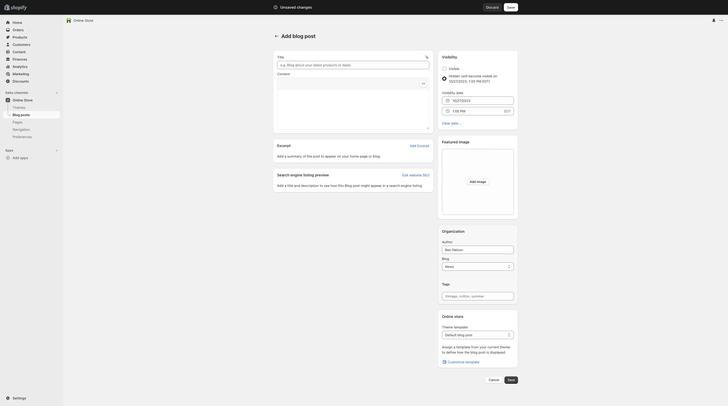 Task type: describe. For each thing, give the bounding box(es) containing it.
finances
[[13, 57, 27, 61]]

pages link
[[3, 119, 60, 126]]

1 horizontal spatial online store
[[74, 18, 93, 23]]

analytics link
[[3, 63, 60, 70]]

blog posts
[[13, 113, 30, 117]]

add apps
[[13, 156, 28, 160]]

content link
[[3, 48, 60, 56]]

products link
[[3, 34, 60, 41]]

orders link
[[3, 26, 60, 34]]

sales channels
[[5, 91, 28, 95]]

save
[[507, 5, 515, 9]]

finances link
[[3, 56, 60, 63]]

apps
[[20, 156, 28, 160]]

content
[[13, 50, 26, 54]]

apps button
[[3, 147, 60, 154]]

add apps button
[[3, 154, 60, 162]]

0 horizontal spatial online
[[13, 98, 23, 102]]

posts
[[21, 113, 30, 117]]

settings link
[[3, 395, 60, 403]]

apps
[[5, 149, 13, 153]]

marketing
[[13, 72, 29, 76]]

products
[[13, 35, 27, 39]]

discounts
[[13, 79, 29, 84]]

home link
[[3, 19, 60, 26]]

0 vertical spatial online
[[74, 18, 84, 23]]

search button
[[288, 3, 440, 12]]

orders
[[13, 28, 24, 32]]

blog
[[13, 113, 20, 117]]

channels
[[14, 91, 28, 95]]



Task type: vqa. For each thing, say whether or not it's contained in the screenshot.
THE GET AN OPTIMIZED ROUTE OR PLAN THE ORDER OF DELIVERY STOPS YOURSELF. WITH LOCAL DELIVERY APPS, YOU AND YOUR STAFF CAN VIEW ROUTES, CONTACT CUSTOMERS, UPDATE DELIVERY STATUSES, AND MORE.
no



Task type: locate. For each thing, give the bounding box(es) containing it.
home
[[13, 20, 22, 25]]

navigation
[[13, 128, 30, 132]]

sales channels button
[[3, 89, 60, 97]]

1 horizontal spatial online
[[74, 18, 84, 23]]

themes link
[[3, 104, 60, 111]]

online store link down the channels
[[3, 97, 60, 104]]

themes
[[13, 106, 26, 110]]

online store link right online store icon
[[74, 18, 93, 23]]

shopify image
[[11, 5, 27, 11]]

discard button
[[483, 3, 502, 12]]

search
[[297, 5, 308, 9]]

1 horizontal spatial online store link
[[74, 18, 93, 23]]

online store down the channels
[[13, 98, 33, 102]]

store right online store icon
[[85, 18, 93, 23]]

analytics
[[13, 65, 28, 69]]

online store inside online store link
[[13, 98, 33, 102]]

navigation link
[[3, 126, 60, 133]]

online right online store icon
[[74, 18, 84, 23]]

online store
[[74, 18, 93, 23], [13, 98, 33, 102]]

online
[[74, 18, 84, 23], [13, 98, 23, 102]]

preferences link
[[3, 133, 60, 141]]

marketing link
[[3, 70, 60, 78]]

0 horizontal spatial store
[[24, 98, 33, 102]]

customers link
[[3, 41, 60, 48]]

0 vertical spatial store
[[85, 18, 93, 23]]

0 vertical spatial online store
[[74, 18, 93, 23]]

changes
[[297, 5, 312, 9]]

customers
[[13, 43, 30, 47]]

1 horizontal spatial store
[[85, 18, 93, 23]]

store up themes link
[[24, 98, 33, 102]]

add
[[13, 156, 19, 160]]

online store link
[[74, 18, 93, 23], [3, 97, 60, 104]]

online up themes
[[13, 98, 23, 102]]

preferences
[[13, 135, 32, 139]]

store
[[85, 18, 93, 23], [24, 98, 33, 102]]

0 horizontal spatial online store
[[13, 98, 33, 102]]

0 horizontal spatial online store link
[[3, 97, 60, 104]]

blog posts link
[[3, 111, 60, 119]]

discounts link
[[3, 78, 60, 85]]

sales
[[5, 91, 14, 95]]

1 vertical spatial online
[[13, 98, 23, 102]]

0 vertical spatial online store link
[[74, 18, 93, 23]]

1 vertical spatial online store link
[[3, 97, 60, 104]]

1 vertical spatial store
[[24, 98, 33, 102]]

1 vertical spatial online store
[[13, 98, 33, 102]]

settings
[[13, 397, 26, 401]]

save button
[[504, 3, 518, 12]]

unsaved changes
[[280, 5, 312, 9]]

discard
[[486, 5, 499, 9]]

online store image
[[66, 18, 71, 23]]

pages
[[13, 120, 23, 124]]

unsaved
[[280, 5, 296, 9]]

online store right online store icon
[[74, 18, 93, 23]]



